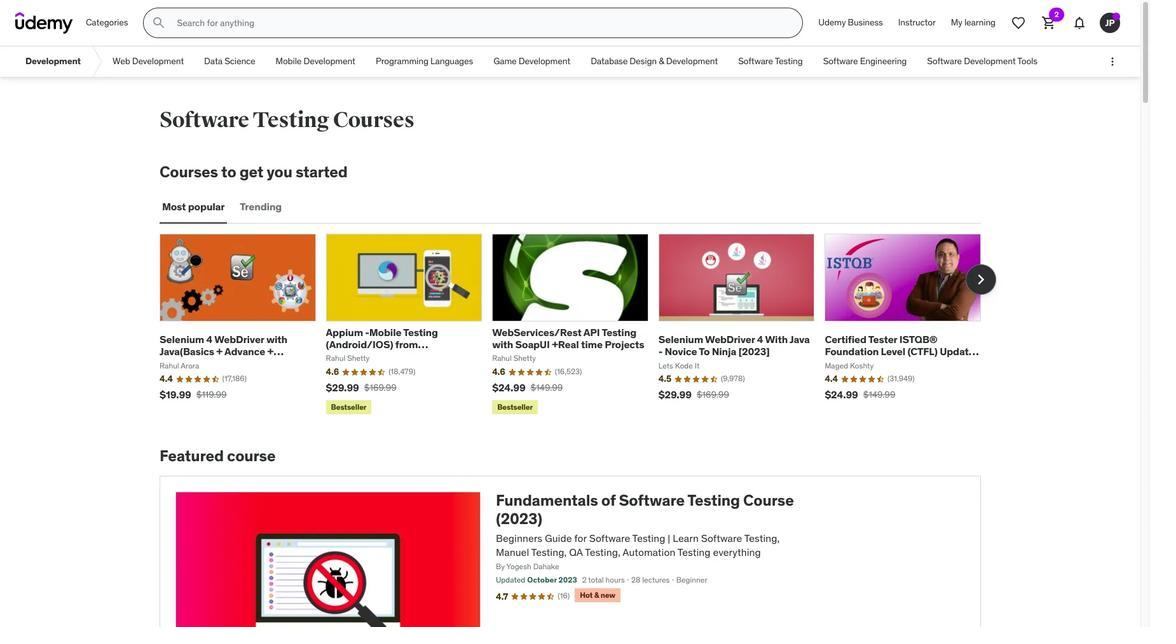 Task type: describe. For each thing, give the bounding box(es) containing it.
total
[[588, 576, 604, 585]]

+real
[[552, 338, 579, 351]]

hot
[[580, 591, 593, 600]]

trending button
[[237, 192, 284, 222]]

2 for 2
[[1054, 10, 1059, 19]]

appium -mobile testing (android/ios) from scratch+frameworks
[[326, 326, 438, 363]]

webdriver inside selenium webdriver 4 with java - novice to ninja [2023]
[[705, 333, 755, 346]]

game development
[[493, 55, 570, 67]]

new
[[601, 591, 615, 600]]

4 inside selenium webdriver 4 with java - novice to ninja [2023]
[[757, 333, 763, 346]]

certified tester istqb® foundation level (ctfl) updated 2022
[[825, 333, 981, 370]]

categories
[[86, 17, 128, 28]]

2 + from the left
[[267, 345, 274, 358]]

(2023)
[[496, 509, 542, 529]]

science
[[225, 55, 255, 67]]

4 inside selenium 4 webdriver with java(basics + advance + architect)
[[206, 333, 212, 346]]

development inside 'development' link
[[25, 55, 81, 67]]

jp
[[1105, 17, 1115, 28]]

level
[[881, 345, 905, 358]]

development for mobile development
[[304, 55, 355, 67]]

time
[[581, 338, 603, 351]]

udemy
[[818, 17, 846, 28]]

with for selenium 4 webdriver with java(basics + advance + architect)
[[266, 333, 287, 346]]

foundation
[[825, 345, 879, 358]]

architect)
[[160, 358, 207, 370]]

popular
[[188, 200, 225, 213]]

software development tools
[[927, 55, 1037, 67]]

instructor link
[[891, 8, 943, 38]]

software testing courses
[[160, 107, 414, 134]]

(16)
[[558, 591, 570, 601]]

software testing
[[738, 55, 803, 67]]

learn
[[673, 532, 699, 545]]

beginner
[[676, 576, 707, 585]]

wishlist image
[[1011, 15, 1026, 31]]

webservices/rest api testing with soapui +real time projects link
[[492, 326, 644, 351]]

(ctfl)
[[908, 345, 938, 358]]

2023
[[559, 576, 577, 585]]

web development
[[113, 55, 184, 67]]

with
[[765, 333, 788, 346]]

hot & new
[[580, 591, 615, 600]]

get
[[239, 162, 263, 182]]

selenium webdriver 4 with java - novice to ninja [2023]
[[659, 333, 810, 358]]

Search for anything text field
[[174, 12, 787, 34]]

web
[[113, 55, 130, 67]]

[2023]
[[738, 345, 770, 358]]

updated october 2023
[[496, 576, 577, 585]]

mobile inside appium -mobile testing (android/ios) from scratch+frameworks
[[369, 326, 401, 339]]

october
[[527, 576, 557, 585]]

programming
[[376, 55, 428, 67]]

udemy business
[[818, 17, 883, 28]]

1 horizontal spatial courses
[[333, 107, 414, 134]]

database design & development link
[[581, 46, 728, 77]]

game
[[493, 55, 517, 67]]

with for webservices/rest api testing with soapui +real time projects
[[492, 338, 513, 351]]

software testing link
[[728, 46, 813, 77]]

data science link
[[194, 46, 265, 77]]

udemy business link
[[811, 8, 891, 38]]

my
[[951, 17, 962, 28]]

istqb®
[[899, 333, 938, 346]]

development for game development
[[519, 55, 570, 67]]

design
[[630, 55, 657, 67]]

web development link
[[102, 46, 194, 77]]

0 horizontal spatial updated
[[496, 576, 525, 585]]

0 vertical spatial &
[[659, 55, 664, 67]]

most popular button
[[160, 192, 227, 222]]

to
[[699, 345, 710, 358]]

learning
[[964, 17, 996, 28]]

|
[[668, 532, 670, 545]]

java(basics
[[160, 345, 214, 358]]

appium
[[326, 326, 363, 339]]

jp link
[[1095, 8, 1125, 38]]

selenium 4 webdriver with java(basics + advance + architect)
[[160, 333, 287, 370]]

webservices/rest
[[492, 326, 582, 339]]

qa
[[569, 546, 583, 559]]

guide
[[545, 532, 572, 545]]

java
[[790, 333, 810, 346]]

to
[[221, 162, 236, 182]]

ninja
[[712, 345, 736, 358]]

testing inside appium -mobile testing (android/ios) from scratch+frameworks
[[403, 326, 438, 339]]

for
[[574, 532, 587, 545]]

1 vertical spatial courses
[[160, 162, 218, 182]]

automation
[[623, 546, 675, 559]]

courses to get you started
[[160, 162, 348, 182]]

udemy image
[[15, 12, 73, 34]]

1 + from the left
[[216, 345, 223, 358]]

yogesh
[[506, 562, 531, 572]]



Task type: vqa. For each thing, say whether or not it's contained in the screenshot.
the top M.
no



Task type: locate. For each thing, give the bounding box(es) containing it.
testing, up dahake
[[531, 546, 567, 559]]

+ left advance
[[216, 345, 223, 358]]

shopping cart with 2 items image
[[1041, 15, 1057, 31]]

development for web development
[[132, 55, 184, 67]]

2 link
[[1034, 8, 1064, 38]]

development inside web development link
[[132, 55, 184, 67]]

manuel
[[496, 546, 529, 559]]

with inside selenium 4 webdriver with java(basics + advance + architect)
[[266, 333, 287, 346]]

1 development from the left
[[25, 55, 81, 67]]

next image
[[971, 270, 991, 290]]

testing
[[775, 55, 803, 67], [253, 107, 329, 134], [403, 326, 438, 339], [602, 326, 636, 339], [687, 491, 740, 511], [632, 532, 665, 545], [678, 546, 711, 559]]

0 vertical spatial 2
[[1054, 10, 1059, 19]]

0 vertical spatial courses
[[333, 107, 414, 134]]

courses
[[333, 107, 414, 134], [160, 162, 218, 182]]

1 horizontal spatial selenium
[[659, 333, 703, 346]]

advance
[[224, 345, 265, 358]]

categories button
[[78, 8, 136, 38]]

28 lectures
[[631, 576, 670, 585]]

updated down 'yogesh'
[[496, 576, 525, 585]]

& right hot
[[594, 591, 599, 600]]

updated right (ctfl)
[[940, 345, 981, 358]]

(android/ios)
[[326, 338, 393, 351]]

- inside selenium webdriver 4 with java - novice to ninja [2023]
[[659, 345, 663, 358]]

hours
[[606, 576, 625, 585]]

4 left the with
[[757, 333, 763, 346]]

2 for 2 total hours
[[582, 576, 587, 585]]

1 horizontal spatial updated
[[940, 345, 981, 358]]

4 development from the left
[[519, 55, 570, 67]]

0 horizontal spatial webdriver
[[214, 333, 264, 346]]

with left soapui
[[492, 338, 513, 351]]

with inside webservices/rest api testing with soapui +real time projects
[[492, 338, 513, 351]]

2 webdriver from the left
[[705, 333, 755, 346]]

0 horizontal spatial 2
[[582, 576, 587, 585]]

course
[[743, 491, 794, 511]]

tester
[[868, 333, 897, 346]]

most popular
[[162, 200, 225, 213]]

database
[[591, 55, 628, 67]]

selenium inside selenium 4 webdriver with java(basics + advance + architect)
[[160, 333, 204, 346]]

of
[[601, 491, 616, 511]]

certified
[[825, 333, 867, 346]]

mobile up scratch+frameworks
[[369, 326, 401, 339]]

2 left total
[[582, 576, 587, 585]]

certified tester istqb® foundation level (ctfl) updated 2022 link
[[825, 333, 981, 370]]

selenium for selenium 4 webdriver with java(basics + advance + architect)
[[160, 333, 204, 346]]

with right advance
[[266, 333, 287, 346]]

my learning link
[[943, 8, 1003, 38]]

testing, down the for
[[585, 546, 620, 559]]

selenium for selenium webdriver 4 with java - novice to ninja [2023]
[[659, 333, 703, 346]]

0 horizontal spatial +
[[216, 345, 223, 358]]

data
[[204, 55, 223, 67]]

fundamentals
[[496, 491, 598, 511]]

1 4 from the left
[[206, 333, 212, 346]]

1 webdriver from the left
[[214, 333, 264, 346]]

selenium up architect)
[[160, 333, 204, 346]]

1 horizontal spatial with
[[492, 338, 513, 351]]

software engineering link
[[813, 46, 917, 77]]

mobile right science
[[276, 55, 302, 67]]

testing,
[[744, 532, 780, 545], [531, 546, 567, 559], [585, 546, 620, 559]]

engineering
[[860, 55, 907, 67]]

mobile development
[[276, 55, 355, 67]]

- right appium
[[365, 326, 369, 339]]

0 horizontal spatial courses
[[160, 162, 218, 182]]

4 up architect)
[[206, 333, 212, 346]]

& right design
[[659, 55, 664, 67]]

1 horizontal spatial +
[[267, 345, 274, 358]]

0 horizontal spatial 4
[[206, 333, 212, 346]]

updated
[[940, 345, 981, 358], [496, 576, 525, 585]]

0 vertical spatial mobile
[[276, 55, 302, 67]]

1 horizontal spatial testing,
[[585, 546, 620, 559]]

2022
[[825, 358, 849, 370]]

lectures
[[642, 576, 670, 585]]

selenium
[[160, 333, 204, 346], [659, 333, 703, 346]]

1 horizontal spatial -
[[659, 345, 663, 358]]

1 horizontal spatial &
[[659, 55, 664, 67]]

featured course
[[160, 447, 276, 466]]

featured
[[160, 447, 224, 466]]

1 vertical spatial 2
[[582, 576, 587, 585]]

notifications image
[[1072, 15, 1087, 31]]

everything
[[713, 546, 761, 559]]

0 horizontal spatial -
[[365, 326, 369, 339]]

0 horizontal spatial mobile
[[276, 55, 302, 67]]

development for software development tools
[[964, 55, 1016, 67]]

mobile development link
[[265, 46, 366, 77]]

1 horizontal spatial mobile
[[369, 326, 401, 339]]

1 horizontal spatial webdriver
[[705, 333, 755, 346]]

2 left "notifications" "icon" at the top of the page
[[1054, 10, 1059, 19]]

0 vertical spatial updated
[[940, 345, 981, 358]]

selenium inside selenium webdriver 4 with java - novice to ninja [2023]
[[659, 333, 703, 346]]

2 total hours
[[582, 576, 625, 585]]

- left novice
[[659, 345, 663, 358]]

my learning
[[951, 17, 996, 28]]

more subcategory menu links image
[[1106, 55, 1119, 68]]

instructor
[[898, 17, 936, 28]]

1 vertical spatial -
[[659, 345, 663, 358]]

most
[[162, 200, 186, 213]]

course
[[227, 447, 276, 466]]

software engineering
[[823, 55, 907, 67]]

trending
[[240, 200, 282, 213]]

0 horizontal spatial testing,
[[531, 546, 567, 559]]

game development link
[[483, 46, 581, 77]]

2 horizontal spatial testing,
[[744, 532, 780, 545]]

novice
[[665, 345, 697, 358]]

mobile
[[276, 55, 302, 67], [369, 326, 401, 339]]

4
[[206, 333, 212, 346], [757, 333, 763, 346]]

1 selenium from the left
[[160, 333, 204, 346]]

development
[[25, 55, 81, 67], [132, 55, 184, 67], [304, 55, 355, 67], [519, 55, 570, 67], [666, 55, 718, 67], [964, 55, 1016, 67]]

development link
[[15, 46, 91, 77]]

webservices/rest api testing with soapui +real time projects
[[492, 326, 644, 351]]

- inside appium -mobile testing (android/ios) from scratch+frameworks
[[365, 326, 369, 339]]

submit search image
[[152, 15, 167, 31]]

development inside game development link
[[519, 55, 570, 67]]

languages
[[430, 55, 473, 67]]

selenium left ninja
[[659, 333, 703, 346]]

projects
[[605, 338, 644, 351]]

programming languages
[[376, 55, 473, 67]]

development inside "software development tools" link
[[964, 55, 1016, 67]]

database design & development
[[591, 55, 718, 67]]

fundamentals of software testing course (2023) beginners guide for software testing | learn software testing, manuel testing, qa testing, automation testing everything by yogesh dahake
[[496, 491, 794, 572]]

1 vertical spatial &
[[594, 591, 599, 600]]

appium -mobile testing (android/ios) from scratch+frameworks link
[[326, 326, 438, 363]]

webdriver inside selenium 4 webdriver with java(basics + advance + architect)
[[214, 333, 264, 346]]

0 vertical spatial -
[[365, 326, 369, 339]]

6 development from the left
[[964, 55, 1016, 67]]

selenium 4 webdriver with java(basics + advance + architect) link
[[160, 333, 287, 370]]

3 development from the left
[[304, 55, 355, 67]]

+ right advance
[[267, 345, 274, 358]]

1 vertical spatial updated
[[496, 576, 525, 585]]

development inside database design & development link
[[666, 55, 718, 67]]

5 development from the left
[[666, 55, 718, 67]]

1 horizontal spatial 2
[[1054, 10, 1059, 19]]

2 selenium from the left
[[659, 333, 703, 346]]

software development tools link
[[917, 46, 1048, 77]]

testing, up everything
[[744, 532, 780, 545]]

0 horizontal spatial selenium
[[160, 333, 204, 346]]

2 development from the left
[[132, 55, 184, 67]]

you
[[267, 162, 292, 182]]

2 4 from the left
[[757, 333, 763, 346]]

carousel element
[[160, 234, 996, 417]]

0 horizontal spatial with
[[266, 333, 287, 346]]

beginners
[[496, 532, 542, 545]]

arrow pointing to subcategory menu links image
[[91, 46, 102, 77]]

by
[[496, 562, 505, 572]]

4.7
[[496, 591, 508, 603]]

28
[[631, 576, 640, 585]]

webdriver
[[214, 333, 264, 346], [705, 333, 755, 346]]

scratch+frameworks
[[326, 351, 427, 363]]

you have alerts image
[[1113, 13, 1120, 20]]

api
[[583, 326, 600, 339]]

started
[[296, 162, 348, 182]]

updated inside certified tester istqb® foundation level (ctfl) updated 2022
[[940, 345, 981, 358]]

1 vertical spatial mobile
[[369, 326, 401, 339]]

soapui
[[515, 338, 550, 351]]

testing inside webservices/rest api testing with soapui +real time projects
[[602, 326, 636, 339]]

dahake
[[533, 562, 559, 572]]

development inside mobile development link
[[304, 55, 355, 67]]

1 horizontal spatial 4
[[757, 333, 763, 346]]

2
[[1054, 10, 1059, 19], [582, 576, 587, 585]]

tools
[[1017, 55, 1037, 67]]

0 horizontal spatial &
[[594, 591, 599, 600]]



